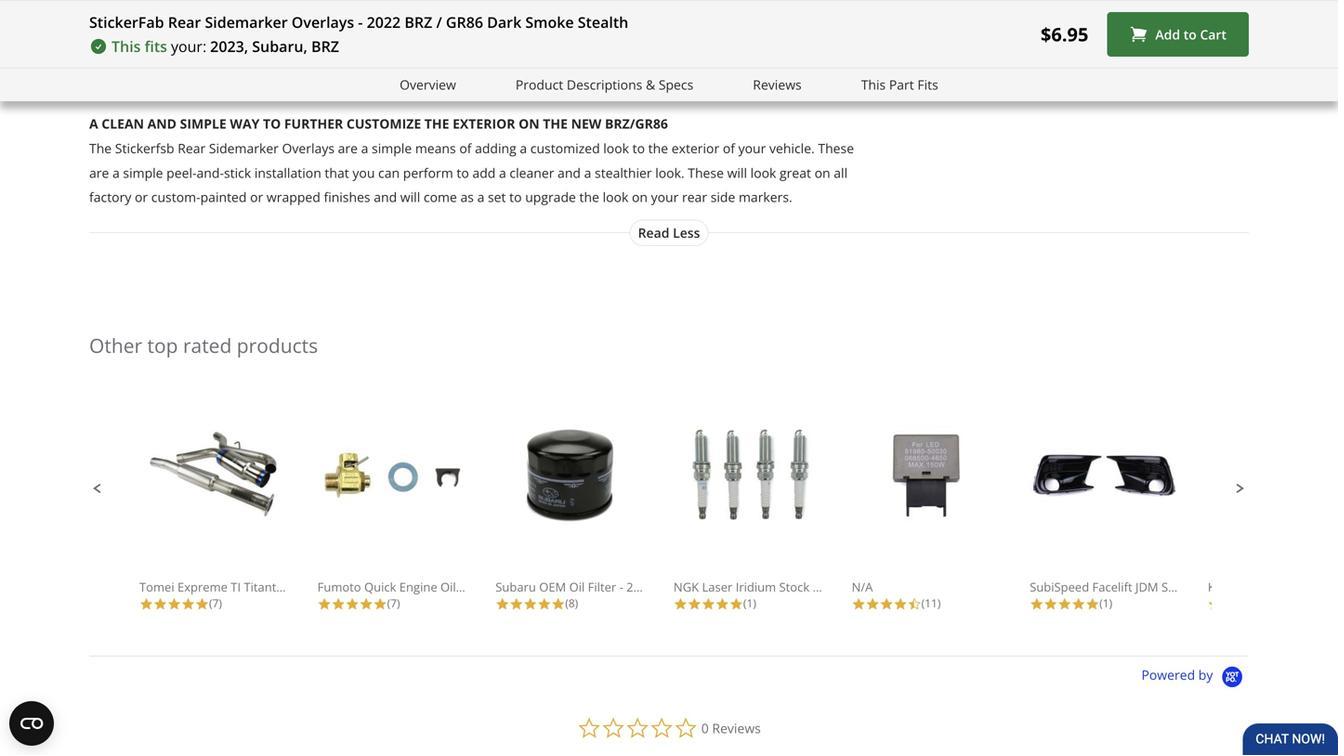 Task type: vqa. For each thing, say whether or not it's contained in the screenshot.
the topmost brz
yes



Task type: describe. For each thing, give the bounding box(es) containing it.
7 star image from the left
[[551, 598, 565, 612]]

(1) for laser
[[744, 596, 756, 611]]

1 vertical spatial these
[[688, 164, 724, 181]]

side inside a clean and simple way to further customize the exterior on the new brz/gr86 the stickerfsb rear sidemarker overlays are a simple means of adding a customized look to the exterior of your vehicle. these are a simple peel-and-stick installation that you can perform to add a cleaner and a stealthier look. these will look great on all factory or custom-painted or wrapped finishes and will come as a set to upgrade the look on your rear side markers.
[[711, 188, 736, 206]]

stock
[[779, 579, 810, 596]]

laser
[[702, 579, 733, 596]]

all inside looks great on all exterior color finishes simply clean the surface on the side markers and apply the stickerfab units sold as a pair
[[219, 2, 233, 19]]

(7) for expreme
[[209, 596, 222, 611]]

11 total reviews element
[[852, 596, 1001, 612]]

great inside looks great on all exterior color finishes simply clean the surface on the side markers and apply the stickerfab units sold as a pair
[[165, 2, 197, 19]]

iridium
[[736, 579, 776, 596]]

stickerfab rear sidemarker overlays - 2022 brz / gr86 dark smoke stealth
[[89, 12, 629, 32]]

to down brz/gr86
[[633, 139, 645, 157]]

stickerfsb
[[115, 139, 174, 157]]

fumoto quick engine oil drain valve...
[[318, 579, 533, 596]]

set
[[488, 188, 506, 206]]

rear
[[682, 188, 707, 206]]

cat-
[[301, 579, 324, 596]]

n/a
[[852, 579, 873, 596]]

your:
[[171, 36, 206, 56]]

0 vertical spatial reviews
[[753, 76, 802, 93]]

can
[[378, 164, 400, 181]]

14 star image from the left
[[880, 598, 894, 612]]

1 star image from the left
[[139, 598, 153, 612]]

oem
[[539, 579, 566, 596]]

10 star image from the left
[[1030, 598, 1044, 612]]

powered by
[[1142, 666, 1217, 684]]

a inside looks great on all exterior color finishes simply clean the surface on the side markers and apply the stickerfab units sold as a pair
[[173, 51, 180, 68]]

1 of from the left
[[459, 139, 472, 157]]

great inside a clean and simple way to further customize the exterior on the new brz/gr86 the stickerfsb rear sidemarker overlays are a simple means of adding a customized look to the exterior of your vehicle. these are a simple peel-and-stick installation that you can perform to add a cleaner and a stealthier look. these will look great on all factory or custom-painted or wrapped finishes and will come as a set to upgrade the look on your rear side markers.
[[780, 164, 811, 181]]

15 star image from the left
[[894, 598, 908, 612]]

pair
[[183, 51, 207, 68]]

that
[[325, 164, 349, 181]]

racing
[[1301, 579, 1338, 596]]

this part fits link
[[861, 74, 939, 96]]

this for this part fits
[[861, 76, 886, 93]]

fumoto
[[318, 579, 361, 596]]

powered by link
[[1142, 666, 1249, 690]]

n/a link
[[852, 426, 1001, 596]]

gr86
[[446, 12, 483, 32]]

a down on
[[520, 139, 527, 157]]

product descriptions & specs link
[[516, 74, 694, 96]]

on
[[519, 115, 540, 132]]

stealth
[[578, 12, 629, 32]]

add
[[473, 164, 496, 181]]

8 star image from the left
[[524, 598, 538, 612]]

a right add
[[499, 164, 506, 181]]

markers.
[[739, 188, 793, 206]]

this for this fits your: 2023, subaru, brz
[[112, 36, 141, 56]]

powered
[[1142, 666, 1195, 684]]

10 star image from the left
[[688, 598, 702, 612]]

adding
[[475, 139, 517, 157]]

clean
[[170, 26, 202, 44]]

subispeed facelift jdm style...
[[1030, 579, 1198, 596]]

to
[[263, 115, 281, 132]]

customize
[[347, 115, 421, 132]]

markers
[[347, 26, 398, 44]]

11 star image from the left
[[702, 598, 716, 612]]

- for filter
[[620, 579, 623, 596]]

subispeed
[[1030, 579, 1090, 596]]

1 vertical spatial will
[[400, 188, 420, 206]]

3 total reviews element
[[1208, 596, 1338, 612]]

subaru oem oil filter - 2015+ wrx link
[[496, 426, 690, 596]]

units
[[551, 26, 581, 44]]

as inside looks great on all exterior color finishes simply clean the surface on the side markers and apply the stickerfab units sold as a pair
[[156, 51, 169, 68]]

add
[[1156, 25, 1181, 43]]

subaru,
[[252, 36, 308, 56]]

read less
[[638, 224, 700, 241]]

1 the from the left
[[425, 115, 449, 132]]

stickerfab
[[89, 12, 164, 32]]

sold
[[126, 51, 153, 68]]

/
[[436, 12, 442, 32]]

0 horizontal spatial simple
[[123, 164, 163, 181]]

2 vertical spatial look
[[603, 188, 629, 206]]

facelift
[[1093, 579, 1133, 596]]

0 horizontal spatial are
[[89, 164, 109, 181]]

1 oil from the left
[[441, 579, 456, 596]]

and-
[[197, 164, 224, 181]]

expreme
[[178, 579, 228, 596]]

to inside button
[[1184, 25, 1197, 43]]

come
[[424, 188, 457, 206]]

1 total reviews element for facelift
[[1030, 596, 1179, 612]]

finishes inside a clean and simple way to further customize the exterior on the new brz/gr86 the stickerfsb rear sidemarker overlays are a simple means of adding a customized look to the exterior of your vehicle. these are a simple peel-and-stick installation that you can perform to add a cleaner and a stealthier look. these will look great on all factory or custom-painted or wrapped finishes and will come as a set to upgrade the look on your rear side markers.
[[324, 188, 370, 206]]

3 star image from the left
[[345, 598, 359, 612]]

4 star image from the left
[[496, 598, 510, 612]]

7 star image from the left
[[373, 598, 387, 612]]

14 star image from the left
[[1086, 598, 1100, 612]]

overlays inside a clean and simple way to further customize the exterior on the new brz/gr86 the stickerfsb rear sidemarker overlays are a simple means of adding a customized look to the exterior of your vehicle. these are a simple peel-and-stick installation that you can perform to add a cleaner and a stealthier look. these will look great on all factory or custom-painted or wrapped finishes and will come as a set to upgrade the look on your rear side markers.
[[282, 139, 335, 157]]

peel-
[[167, 164, 197, 181]]

new
[[571, 115, 602, 132]]

titantium
[[244, 579, 298, 596]]

look.
[[655, 164, 685, 181]]

0 vertical spatial sidemarker
[[205, 12, 288, 32]]

engine
[[399, 579, 437, 596]]

custom-
[[151, 188, 200, 206]]

subispeed facelift jdm style... link
[[1030, 426, 1198, 596]]

on down color
[[277, 26, 293, 44]]

other top rated products
[[89, 332, 318, 359]]

a
[[89, 115, 98, 132]]

tomei expreme ti titantium cat-back... link
[[139, 426, 360, 596]]

(1) for facelift
[[1100, 596, 1113, 611]]

painted
[[200, 188, 247, 206]]

open widget image
[[9, 702, 54, 746]]

subaru
[[496, 579, 536, 596]]

factory
[[89, 188, 131, 206]]

stickerfab
[[487, 26, 548, 44]]

the right clean
[[205, 26, 225, 44]]

brz/gr86
[[605, 115, 668, 132]]

part
[[889, 76, 914, 93]]

looks
[[126, 2, 162, 19]]

drain
[[459, 579, 490, 596]]

wrx
[[664, 579, 690, 596]]

half star image
[[908, 598, 922, 612]]

2 star image from the left
[[318, 598, 331, 612]]

1 vertical spatial reviews
[[712, 720, 761, 738]]

tomei expreme ti titantium cat-back...
[[139, 579, 360, 596]]

7 total reviews element for expreme
[[139, 596, 288, 612]]

ngk laser iridium stock heat range...
[[674, 579, 887, 596]]

1 horizontal spatial simple
[[372, 139, 412, 157]]

cart
[[1200, 25, 1227, 43]]

means
[[415, 139, 456, 157]]

stick
[[224, 164, 251, 181]]

add to cart button
[[1107, 12, 1249, 57]]

aluminum
[[1239, 579, 1298, 596]]

13 star image from the left
[[1072, 598, 1086, 612]]

rated
[[183, 332, 232, 359]]

less
[[673, 224, 700, 241]]

koyo
[[1208, 579, 1236, 596]]

koyo aluminum racing link
[[1208, 426, 1338, 596]]

2015+
[[627, 579, 661, 596]]

a up you
[[361, 139, 368, 157]]

(11)
[[922, 596, 941, 611]]

(8)
[[565, 596, 578, 611]]

1 or from the left
[[135, 188, 148, 206]]

finishes inside looks great on all exterior color finishes simply clean the surface on the side markers and apply the stickerfab units sold as a pair
[[322, 2, 368, 19]]



Task type: locate. For each thing, give the bounding box(es) containing it.
7 total reviews element
[[139, 596, 288, 612], [318, 596, 466, 612]]

1 horizontal spatial oil
[[569, 579, 585, 596]]

2 of from the left
[[723, 139, 735, 157]]

1 total reviews element for laser
[[674, 596, 823, 612]]

1 vertical spatial are
[[89, 164, 109, 181]]

of right means
[[459, 139, 472, 157]]

brz down stickerfab rear sidemarker overlays - 2022 brz / gr86 dark smoke stealth
[[311, 36, 339, 56]]

0 vertical spatial rear
[[168, 12, 201, 32]]

look up markers. at top right
[[751, 164, 777, 181]]

exterior up look.
[[672, 139, 720, 157]]

the right on
[[543, 115, 568, 132]]

product descriptions & specs
[[516, 76, 694, 93]]

0 horizontal spatial (1)
[[744, 596, 756, 611]]

2 oil from the left
[[569, 579, 585, 596]]

1 vertical spatial rear
[[178, 139, 206, 157]]

overlays down further
[[282, 139, 335, 157]]

0 horizontal spatial oil
[[441, 579, 456, 596]]

0 horizontal spatial and
[[374, 188, 397, 206]]

side
[[319, 26, 344, 44], [711, 188, 736, 206]]

1 vertical spatial as
[[461, 188, 474, 206]]

filter
[[588, 579, 616, 596]]

looks great on all exterior color finishes simply clean the surface on the side markers and apply the stickerfab units sold as a pair
[[126, 2, 581, 68]]

the up means
[[425, 115, 449, 132]]

3 star image from the left
[[181, 598, 195, 612]]

1 horizontal spatial side
[[711, 188, 736, 206]]

fumoto quick engine oil drain valve... link
[[318, 426, 533, 596]]

0 horizontal spatial will
[[400, 188, 420, 206]]

the up look.
[[648, 139, 668, 157]]

1 vertical spatial -
[[620, 579, 623, 596]]

- left 2022
[[358, 12, 363, 32]]

6 star image from the left
[[359, 598, 373, 612]]

this part fits
[[861, 76, 939, 93]]

as right the "sold"
[[156, 51, 169, 68]]

a left pair
[[173, 51, 180, 68]]

9 star image from the left
[[674, 598, 688, 612]]

your left vehicle.
[[739, 139, 766, 157]]

2 horizontal spatial and
[[558, 164, 581, 181]]

and left /
[[401, 26, 424, 44]]

2 (7) from the left
[[387, 596, 400, 611]]

0 vertical spatial exterior
[[237, 2, 284, 19]]

quick
[[364, 579, 396, 596]]

1 horizontal spatial of
[[723, 139, 735, 157]]

2 the from the left
[[543, 115, 568, 132]]

overview link
[[400, 74, 456, 96]]

(1) left jdm at the bottom of page
[[1100, 596, 1113, 611]]

and down can
[[374, 188, 397, 206]]

products
[[237, 332, 318, 359]]

ti
[[231, 579, 241, 596]]

1 vertical spatial your
[[651, 188, 679, 206]]

1 vertical spatial all
[[834, 164, 848, 181]]

are down the
[[89, 164, 109, 181]]

tomei
[[139, 579, 174, 596]]

finishes down that
[[324, 188, 370, 206]]

koyo aluminum racing 
[[1208, 579, 1338, 596]]

1 horizontal spatial this
[[861, 76, 886, 93]]

to left add
[[457, 164, 469, 181]]

this left part
[[861, 76, 886, 93]]

side left markers
[[319, 26, 344, 44]]

0 horizontal spatial 7 total reviews element
[[139, 596, 288, 612]]

these right vehicle.
[[818, 139, 854, 157]]

1 1 total reviews element from the left
[[674, 596, 823, 612]]

a
[[173, 51, 180, 68], [361, 139, 368, 157], [520, 139, 527, 157], [112, 164, 120, 181], [499, 164, 506, 181], [584, 164, 592, 181], [477, 188, 485, 206]]

0 horizontal spatial all
[[219, 2, 233, 19]]

1 vertical spatial brz
[[311, 36, 339, 56]]

valve...
[[493, 579, 533, 596]]

you
[[353, 164, 375, 181]]

all inside a clean and simple way to further customize the exterior on the new brz/gr86 the stickerfsb rear sidemarker overlays are a simple means of adding a customized look to the exterior of your vehicle. these are a simple peel-and-stick installation that you can perform to add a cleaner and a stealthier look. these will look great on all factory or custom-painted or wrapped finishes and will come as a set to upgrade the look on your rear side markers.
[[834, 164, 848, 181]]

rear up peel-
[[178, 139, 206, 157]]

2 7 total reviews element from the left
[[318, 596, 466, 612]]

simple down the stickerfsb on the top left
[[123, 164, 163, 181]]

12 star image from the left
[[1058, 598, 1072, 612]]

1 vertical spatial side
[[711, 188, 736, 206]]

4 star image from the left
[[195, 598, 209, 612]]

0 vertical spatial finishes
[[322, 2, 368, 19]]

(7) left ti
[[209, 596, 222, 611]]

7 total reviews element for quick
[[318, 596, 466, 612]]

sidemarker up '2023,'
[[205, 12, 288, 32]]

0 vertical spatial side
[[319, 26, 344, 44]]

or right factory
[[135, 188, 148, 206]]

0 horizontal spatial these
[[688, 164, 724, 181]]

0 vertical spatial all
[[219, 2, 233, 19]]

1 horizontal spatial all
[[834, 164, 848, 181]]

installation
[[255, 164, 321, 181]]

finishes up markers
[[322, 2, 368, 19]]

0 vertical spatial this
[[112, 36, 141, 56]]

to right set
[[509, 188, 522, 206]]

the down color
[[296, 26, 316, 44]]

1 vertical spatial great
[[780, 164, 811, 181]]

look down the stealthier
[[603, 188, 629, 206]]

style...
[[1162, 579, 1198, 596]]

the right the apply
[[464, 26, 484, 44]]

8 total reviews element
[[496, 596, 644, 612]]

- inside subaru oem oil filter - 2015+ wrx link
[[620, 579, 623, 596]]

0 vertical spatial will
[[727, 164, 747, 181]]

oil left drain
[[441, 579, 456, 596]]

exterior up surface
[[237, 2, 284, 19]]

side inside looks great on all exterior color finishes simply clean the surface on the side markers and apply the stickerfab units sold as a pair
[[319, 26, 344, 44]]

1 horizontal spatial these
[[818, 139, 854, 157]]

1 horizontal spatial as
[[461, 188, 474, 206]]

or down stick
[[250, 188, 263, 206]]

exterior inside looks great on all exterior color finishes simply clean the surface on the side markers and apply the stickerfab units sold as a pair
[[237, 2, 284, 19]]

0 vertical spatial as
[[156, 51, 169, 68]]

sidemarker inside a clean and simple way to further customize the exterior on the new brz/gr86 the stickerfsb rear sidemarker overlays are a simple means of adding a customized look to the exterior of your vehicle. these are a simple peel-and-stick installation that you can perform to add a cleaner and a stealthier look. these will look great on all factory or custom-painted or wrapped finishes and will come as a set to upgrade the look on your rear side markers.
[[209, 139, 279, 157]]

rear inside a clean and simple way to further customize the exterior on the new brz/gr86 the stickerfsb rear sidemarker overlays are a simple means of adding a customized look to the exterior of your vehicle. these are a simple peel-and-stick installation that you can perform to add a cleaner and a stealthier look. these will look great on all factory or custom-painted or wrapped finishes and will come as a set to upgrade the look on your rear side markers.
[[178, 139, 206, 157]]

of left vehicle.
[[723, 139, 735, 157]]

brz left /
[[405, 12, 433, 32]]

0 horizontal spatial this
[[112, 36, 141, 56]]

are up that
[[338, 139, 358, 157]]

color
[[288, 2, 318, 19]]

clean
[[102, 115, 144, 132]]

13 star image from the left
[[730, 598, 744, 612]]

a up factory
[[112, 164, 120, 181]]

this fits your: 2023, subaru, brz
[[112, 36, 339, 56]]

0 horizontal spatial 1 total reviews element
[[674, 596, 823, 612]]

surface
[[229, 26, 273, 44]]

0 horizontal spatial (7)
[[209, 596, 222, 611]]

overlays
[[292, 12, 354, 32], [282, 139, 335, 157]]

simply
[[126, 26, 167, 44]]

the right upgrade
[[580, 188, 599, 206]]

1 horizontal spatial are
[[338, 139, 358, 157]]

back...
[[324, 579, 360, 596]]

a left set
[[477, 188, 485, 206]]

1 horizontal spatial great
[[780, 164, 811, 181]]

apply
[[428, 26, 461, 44]]

0 reviews
[[702, 720, 761, 738]]

your down look.
[[651, 188, 679, 206]]

0 horizontal spatial as
[[156, 51, 169, 68]]

- right filter
[[620, 579, 623, 596]]

reviews right 0
[[712, 720, 761, 738]]

1 7 total reviews element from the left
[[139, 596, 288, 612]]

2 1 total reviews element from the left
[[1030, 596, 1179, 612]]

1 horizontal spatial -
[[620, 579, 623, 596]]

0 vertical spatial these
[[818, 139, 854, 157]]

0 vertical spatial look
[[603, 139, 629, 157]]

1 horizontal spatial will
[[727, 164, 747, 181]]

on down vehicle.
[[815, 164, 831, 181]]

fits
[[145, 36, 167, 56]]

5 star image from the left
[[510, 598, 524, 612]]

12 star image from the left
[[716, 598, 730, 612]]

overlays up subaru, at left
[[292, 12, 354, 32]]

oil right oem
[[569, 579, 585, 596]]

0 vertical spatial great
[[165, 2, 197, 19]]

sidemarker down way
[[209, 139, 279, 157]]

look up the stealthier
[[603, 139, 629, 157]]

1 horizontal spatial (7)
[[387, 596, 400, 611]]

ngk laser iridium stock heat range... link
[[674, 426, 887, 596]]

- for overlays
[[358, 12, 363, 32]]

1 horizontal spatial your
[[739, 139, 766, 157]]

specs
[[659, 76, 694, 93]]

2022
[[367, 12, 401, 32]]

1 vertical spatial look
[[751, 164, 777, 181]]

a down customized
[[584, 164, 592, 181]]

1 vertical spatial simple
[[123, 164, 163, 181]]

cleaner
[[510, 164, 554, 181]]

0 horizontal spatial great
[[165, 2, 197, 19]]

2 or from the left
[[250, 188, 263, 206]]

8 star image from the left
[[852, 598, 866, 612]]

9 star image from the left
[[866, 598, 880, 612]]

0 horizontal spatial -
[[358, 12, 363, 32]]

0 vertical spatial -
[[358, 12, 363, 32]]

by
[[1199, 666, 1213, 684]]

0 vertical spatial brz
[[405, 12, 433, 32]]

vehicle.
[[770, 139, 815, 157]]

finishes
[[322, 2, 368, 19], [324, 188, 370, 206]]

further
[[284, 115, 343, 132]]

will left the come
[[400, 188, 420, 206]]

2 vertical spatial and
[[374, 188, 397, 206]]

1 vertical spatial finishes
[[324, 188, 370, 206]]

6 star image from the left
[[538, 598, 551, 612]]

2 star image from the left
[[167, 598, 181, 612]]

0 horizontal spatial your
[[651, 188, 679, 206]]

and inside looks great on all exterior color finishes simply clean the surface on the side markers and apply the stickerfab units sold as a pair
[[401, 26, 424, 44]]

jdm
[[1136, 579, 1159, 596]]

on up clean
[[200, 2, 216, 19]]

1 vertical spatial and
[[558, 164, 581, 181]]

this down stickerfab
[[112, 36, 141, 56]]

16 star image from the left
[[1208, 598, 1222, 612]]

1 vertical spatial sidemarker
[[209, 139, 279, 157]]

0 horizontal spatial or
[[135, 188, 148, 206]]

these up "rear"
[[688, 164, 724, 181]]

perform
[[403, 164, 453, 181]]

great up clean
[[165, 2, 197, 19]]

reviews up vehicle.
[[753, 76, 802, 93]]

overview
[[400, 76, 456, 93]]

on down the stealthier
[[632, 188, 648, 206]]

heat
[[813, 579, 840, 596]]

-
[[358, 12, 363, 32], [620, 579, 623, 596]]

the
[[425, 115, 449, 132], [543, 115, 568, 132]]

will up markers. at top right
[[727, 164, 747, 181]]

0 vertical spatial and
[[401, 26, 424, 44]]

(1) right laser
[[744, 596, 756, 611]]

way
[[230, 115, 260, 132]]

and
[[401, 26, 424, 44], [558, 164, 581, 181], [374, 188, 397, 206]]

$6.95
[[1041, 21, 1089, 47]]

1 horizontal spatial 1 total reviews element
[[1030, 596, 1179, 612]]

to right add
[[1184, 25, 1197, 43]]

exterior
[[453, 115, 515, 132]]

as right the come
[[461, 188, 474, 206]]

1 horizontal spatial and
[[401, 26, 424, 44]]

0 vertical spatial overlays
[[292, 12, 354, 32]]

0 vertical spatial are
[[338, 139, 358, 157]]

to
[[1184, 25, 1197, 43], [633, 139, 645, 157], [457, 164, 469, 181], [509, 188, 522, 206]]

range...
[[843, 579, 887, 596]]

exterior
[[237, 2, 284, 19], [672, 139, 720, 157]]

1 vertical spatial exterior
[[672, 139, 720, 157]]

11 star image from the left
[[1044, 598, 1058, 612]]

1 horizontal spatial (1)
[[1100, 596, 1113, 611]]

rear up your:
[[168, 12, 201, 32]]

exterior inside a clean and simple way to further customize the exterior on the new brz/gr86 the stickerfsb rear sidemarker overlays are a simple means of adding a customized look to the exterior of your vehicle. these are a simple peel-and-stick installation that you can perform to add a cleaner and a stealthier look. these will look great on all factory or custom-painted or wrapped finishes and will come as a set to upgrade the look on your rear side markers.
[[672, 139, 720, 157]]

as inside a clean and simple way to further customize the exterior on the new brz/gr86 the stickerfsb rear sidemarker overlays are a simple means of adding a customized look to the exterior of your vehicle. these are a simple peel-and-stick installation that you can perform to add a cleaner and a stealthier look. these will look great on all factory or custom-painted or wrapped finishes and will come as a set to upgrade the look on your rear side markers.
[[461, 188, 474, 206]]

rear
[[168, 12, 201, 32], [178, 139, 206, 157]]

1 horizontal spatial the
[[543, 115, 568, 132]]

and down customized
[[558, 164, 581, 181]]

5 star image from the left
[[331, 598, 345, 612]]

0 horizontal spatial of
[[459, 139, 472, 157]]

0 horizontal spatial the
[[425, 115, 449, 132]]

simple
[[180, 115, 227, 132]]

smoke
[[526, 12, 574, 32]]

1 horizontal spatial exterior
[[672, 139, 720, 157]]

(7) right back...
[[387, 596, 400, 611]]

0 vertical spatial your
[[739, 139, 766, 157]]

great
[[165, 2, 197, 19], [780, 164, 811, 181]]

1 vertical spatial this
[[861, 76, 886, 93]]

descriptions
[[567, 76, 643, 93]]

1 total reviews element
[[674, 596, 823, 612], [1030, 596, 1179, 612]]

1 (1) from the left
[[744, 596, 756, 611]]

1 vertical spatial overlays
[[282, 139, 335, 157]]

side right "rear"
[[711, 188, 736, 206]]

on
[[200, 2, 216, 19], [277, 26, 293, 44], [815, 164, 831, 181], [632, 188, 648, 206]]

and
[[147, 115, 177, 132]]

star image
[[139, 598, 153, 612], [167, 598, 181, 612], [181, 598, 195, 612], [195, 598, 209, 612], [331, 598, 345, 612], [359, 598, 373, 612], [373, 598, 387, 612], [524, 598, 538, 612], [674, 598, 688, 612], [688, 598, 702, 612], [702, 598, 716, 612], [716, 598, 730, 612], [730, 598, 744, 612], [880, 598, 894, 612], [894, 598, 908, 612], [1208, 598, 1222, 612]]

are
[[338, 139, 358, 157], [89, 164, 109, 181]]

simple
[[372, 139, 412, 157], [123, 164, 163, 181]]

your
[[739, 139, 766, 157], [651, 188, 679, 206]]

(7) for quick
[[387, 596, 400, 611]]

2 (1) from the left
[[1100, 596, 1113, 611]]

0 horizontal spatial exterior
[[237, 2, 284, 19]]

customized
[[531, 139, 600, 157]]

&
[[646, 76, 655, 93]]

upgrade
[[525, 188, 576, 206]]

1 star image from the left
[[153, 598, 167, 612]]

0 horizontal spatial brz
[[311, 36, 339, 56]]

1 horizontal spatial or
[[250, 188, 263, 206]]

1 horizontal spatial 7 total reviews element
[[318, 596, 466, 612]]

as
[[156, 51, 169, 68], [461, 188, 474, 206]]

star image
[[153, 598, 167, 612], [318, 598, 331, 612], [345, 598, 359, 612], [496, 598, 510, 612], [510, 598, 524, 612], [538, 598, 551, 612], [551, 598, 565, 612], [852, 598, 866, 612], [866, 598, 880, 612], [1030, 598, 1044, 612], [1044, 598, 1058, 612], [1058, 598, 1072, 612], [1072, 598, 1086, 612], [1086, 598, 1100, 612]]

1 (7) from the left
[[209, 596, 222, 611]]

great down vehicle.
[[780, 164, 811, 181]]

1 horizontal spatial brz
[[405, 12, 433, 32]]

brz
[[405, 12, 433, 32], [311, 36, 339, 56]]

top
[[147, 332, 178, 359]]

simple up can
[[372, 139, 412, 157]]

0 vertical spatial simple
[[372, 139, 412, 157]]

0 horizontal spatial side
[[319, 26, 344, 44]]



